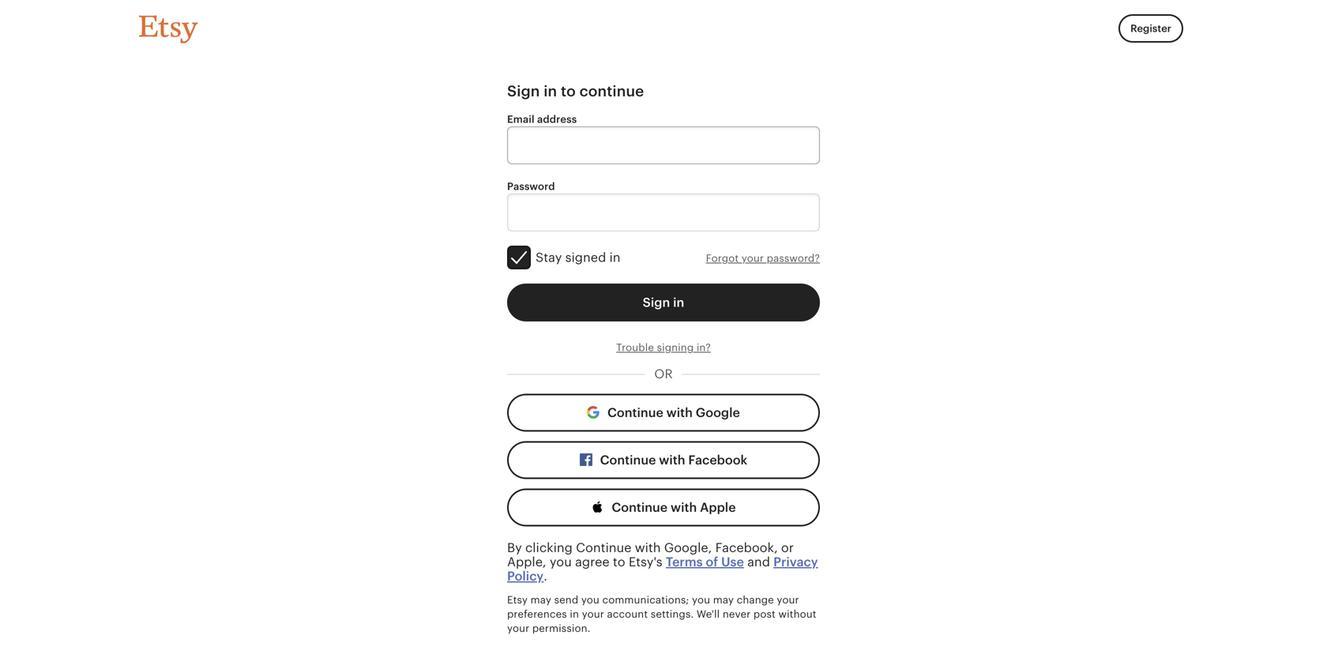 Task type: describe. For each thing, give the bounding box(es) containing it.
of
[[706, 555, 719, 569]]

1 may from the left
[[531, 594, 552, 606]]

continue with google button
[[507, 394, 820, 432]]

continue with facebook
[[597, 453, 748, 467]]

etsy
[[507, 594, 528, 606]]

send
[[555, 594, 579, 606]]

privacy policy link
[[507, 555, 818, 584]]

sign for sign in to continue
[[507, 83, 540, 100]]

etsy's
[[629, 555, 663, 569]]

terms
[[666, 555, 703, 569]]

facebook
[[689, 453, 748, 467]]

your left account
[[582, 609, 605, 620]]

with for facebook
[[659, 453, 686, 467]]

signing
[[657, 342, 694, 354]]

stay
[[536, 251, 562, 265]]

use
[[722, 555, 744, 569]]

2 horizontal spatial you
[[692, 594, 711, 606]]

by clicking continue with google, facebook, or apple, you agree to etsy's
[[507, 541, 794, 569]]

register
[[1131, 23, 1172, 34]]

with for google
[[667, 406, 693, 420]]

apple
[[700, 501, 736, 515]]

email address
[[507, 113, 577, 125]]

your down preferences
[[507, 623, 530, 635]]

preferences
[[507, 609, 567, 620]]

google
[[696, 406, 740, 420]]

Email address email field
[[507, 126, 820, 164]]

register button
[[1119, 14, 1184, 43]]

change
[[737, 594, 774, 606]]

in inside button
[[674, 296, 685, 310]]

register link
[[1119, 14, 1184, 43]]

in right signed in the top of the page
[[610, 251, 621, 265]]

continue for continue with apple
[[612, 501, 668, 515]]

agree
[[575, 555, 610, 569]]

without
[[779, 609, 817, 620]]

account
[[607, 609, 648, 620]]

continue with apple
[[609, 501, 736, 515]]

0 horizontal spatial to
[[561, 83, 576, 100]]

privacy
[[774, 555, 818, 569]]

continue inside by clicking continue with google, facebook, or apple, you agree to etsy's
[[576, 541, 632, 555]]

never
[[723, 609, 751, 620]]

privacy policy
[[507, 555, 818, 584]]

email
[[507, 113, 535, 125]]

or
[[782, 541, 794, 555]]

terms of use link
[[666, 555, 744, 569]]

you inside by clicking continue with google, facebook, or apple, you agree to etsy's
[[550, 555, 572, 569]]

post
[[754, 609, 776, 620]]

Password password field
[[507, 194, 820, 232]]

etsy may send you communications; you may change your preferences in your account settings.         we'll never post without your permission.
[[507, 594, 817, 635]]

2 may from the left
[[713, 594, 734, 606]]

and
[[748, 555, 771, 569]]

with inside by clicking continue with google, facebook, or apple, you agree to etsy's
[[635, 541, 661, 555]]



Task type: vqa. For each thing, say whether or not it's contained in the screenshot.
the christmas & seasonal cards link in the bottom of the page
no



Task type: locate. For each thing, give the bounding box(es) containing it.
forgot your password?
[[706, 253, 820, 265]]

forgot your password? link
[[706, 253, 820, 265]]

continue for continue with google
[[608, 406, 664, 420]]

your
[[742, 253, 764, 265], [777, 594, 800, 606], [582, 609, 605, 620], [507, 623, 530, 635]]

permission.
[[533, 623, 591, 635]]

trouble
[[617, 342, 654, 354]]

password
[[507, 181, 555, 192]]

with left google
[[667, 406, 693, 420]]

in?
[[697, 342, 711, 354]]

with left "terms"
[[635, 541, 661, 555]]

by
[[507, 541, 522, 555]]

you
[[550, 555, 572, 569], [582, 594, 600, 606], [692, 594, 711, 606]]

we'll
[[697, 609, 720, 620]]

to inside by clicking continue with google, facebook, or apple, you agree to etsy's
[[613, 555, 626, 569]]

continue with apple link
[[507, 489, 820, 527]]

continue
[[608, 406, 664, 420], [600, 453, 656, 467], [612, 501, 668, 515], [576, 541, 632, 555]]

1 horizontal spatial you
[[582, 594, 600, 606]]

0 horizontal spatial may
[[531, 594, 552, 606]]

0 vertical spatial to
[[561, 83, 576, 100]]

1 vertical spatial sign
[[643, 296, 670, 310]]

to left etsy's
[[613, 555, 626, 569]]

.
[[544, 569, 548, 584]]

clicking
[[526, 541, 573, 555]]

settings.
[[651, 609, 694, 620]]

with for apple
[[671, 501, 697, 515]]

sign in
[[643, 296, 685, 310]]

your up without
[[777, 594, 800, 606]]

apple,
[[507, 555, 547, 569]]

in up signing at the bottom of the page
[[674, 296, 685, 310]]

your right "forgot"
[[742, 253, 764, 265]]

trouble signing in?
[[617, 342, 711, 354]]

1 vertical spatial to
[[613, 555, 626, 569]]

you right .
[[550, 555, 572, 569]]

may
[[531, 594, 552, 606], [713, 594, 734, 606]]

continue with google
[[605, 406, 740, 420]]

in inside etsy may send you communications; you may change your preferences in your account settings.         we'll never post without your permission.
[[570, 609, 579, 620]]

sign in to continue
[[507, 83, 644, 100]]

1 horizontal spatial to
[[613, 555, 626, 569]]

register banner
[[111, 0, 1217, 57]]

signed
[[566, 251, 606, 265]]

with
[[667, 406, 693, 420], [659, 453, 686, 467], [671, 501, 697, 515], [635, 541, 661, 555]]

0 horizontal spatial sign
[[507, 83, 540, 100]]

in up the address at the top of the page
[[544, 83, 557, 100]]

with left facebook
[[659, 453, 686, 467]]

with left apple
[[671, 501, 697, 515]]

sign up email at top left
[[507, 83, 540, 100]]

may up never
[[713, 594, 734, 606]]

continue right clicking
[[576, 541, 632, 555]]

sign
[[507, 83, 540, 100], [643, 296, 670, 310]]

to up the address at the top of the page
[[561, 83, 576, 100]]

1 horizontal spatial may
[[713, 594, 734, 606]]

terms of use and
[[666, 555, 774, 569]]

trouble signing in? link
[[617, 342, 711, 354]]

policy
[[507, 569, 544, 584]]

password?
[[767, 253, 820, 265]]

communications;
[[603, 594, 690, 606]]

facebook,
[[716, 541, 778, 555]]

sign up trouble signing in? link
[[643, 296, 670, 310]]

continue for continue with facebook
[[600, 453, 656, 467]]

in down send in the left bottom of the page
[[570, 609, 579, 620]]

1 horizontal spatial sign
[[643, 296, 670, 310]]

forgot
[[706, 253, 739, 265]]

0 horizontal spatial you
[[550, 555, 572, 569]]

continue
[[580, 83, 644, 100]]

you right send in the left bottom of the page
[[582, 594, 600, 606]]

you up the we'll
[[692, 594, 711, 606]]

stay signed in
[[536, 251, 621, 265]]

or
[[655, 367, 673, 381]]

0 vertical spatial sign
[[507, 83, 540, 100]]

sign for sign in
[[643, 296, 670, 310]]

in
[[544, 83, 557, 100], [610, 251, 621, 265], [674, 296, 685, 310], [570, 609, 579, 620]]

sign in button
[[507, 284, 820, 322]]

continue down continue with google button
[[600, 453, 656, 467]]

google,
[[664, 541, 712, 555]]

may up preferences
[[531, 594, 552, 606]]

to
[[561, 83, 576, 100], [613, 555, 626, 569]]

continue with facebook button
[[507, 441, 820, 479]]

continue up by clicking continue with google, facebook, or apple, you agree to etsy's
[[612, 501, 668, 515]]

continue down or
[[608, 406, 664, 420]]

sign inside button
[[643, 296, 670, 310]]

address
[[537, 113, 577, 125]]



